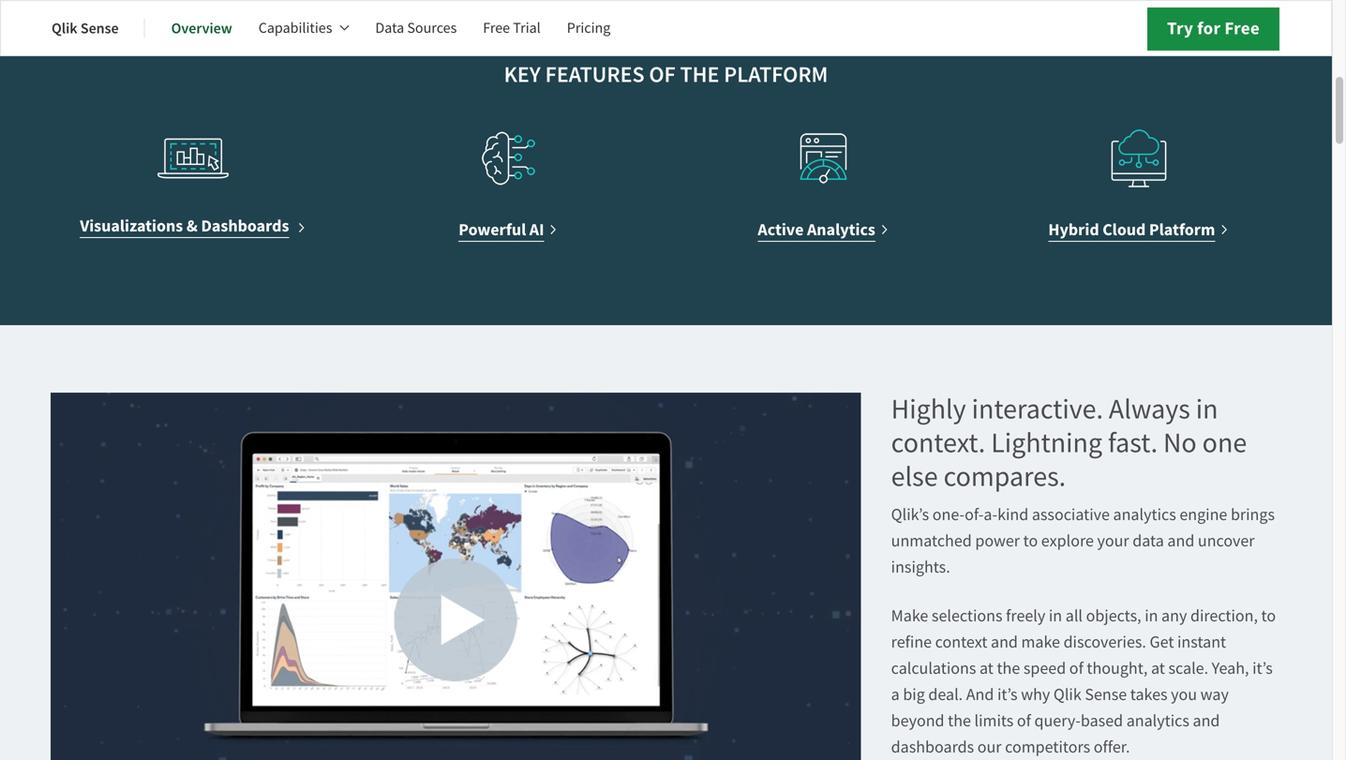 Task type: vqa. For each thing, say whether or not it's contained in the screenshot.
topmost the and
yes



Task type: describe. For each thing, give the bounding box(es) containing it.
sense inside qlik sense 'link'
[[80, 18, 119, 38]]

and inside qlik's one-of-a-kind associative analytics engine brings unmatched power to explore your data and uncover insights.
[[1168, 530, 1195, 552]]

our
[[978, 736, 1002, 758]]

in for always
[[1196, 391, 1218, 427]]

selections
[[932, 605, 1003, 627]]

why
[[1021, 684, 1050, 705]]

try
[[1167, 16, 1194, 40]]

pricing link
[[567, 6, 611, 51]]

for
[[1197, 16, 1221, 40]]

data
[[375, 18, 404, 38]]

data sources
[[375, 18, 457, 38]]

try for free link
[[1148, 8, 1280, 51]]

engine
[[1180, 504, 1228, 525]]

big
[[903, 684, 925, 705]]

analytics inside make selections freely in all objects, in any direction, to refine context and make discoveries. get instant calculations at the speed of thought, at scale. yeah, it's a big deal. and it's why qlik sense takes you way beyond the limits of query-based analytics and dashboards our competitors offer.
[[1127, 710, 1190, 732]]

context
[[935, 631, 988, 653]]

of-
[[965, 504, 984, 525]]

discoveries.
[[1064, 631, 1146, 653]]

else
[[891, 459, 938, 495]]

query-
[[1035, 710, 1081, 732]]

way
[[1201, 684, 1229, 705]]

speed
[[1024, 658, 1066, 679]]

get
[[1150, 631, 1174, 653]]

free trial
[[483, 18, 541, 38]]

cloud
[[1103, 218, 1146, 241]]

overview link
[[171, 6, 232, 51]]

refine
[[891, 631, 932, 653]]

direction,
[[1191, 605, 1258, 627]]

analytics inside qlik's one-of-a-kind associative analytics engine brings unmatched power to explore your data and uncover insights.
[[1113, 504, 1176, 525]]

the
[[680, 60, 720, 89]]

in for freely
[[1049, 605, 1062, 627]]

limits
[[975, 710, 1014, 732]]

objects,
[[1086, 605, 1142, 627]]

platform
[[1149, 218, 1215, 241]]

a
[[891, 684, 900, 705]]

active analytics link
[[758, 217, 890, 243]]

beyond
[[891, 710, 945, 732]]

hybrid cloud platform
[[1048, 218, 1215, 241]]

analytics
[[807, 218, 875, 241]]

context.
[[891, 425, 986, 461]]

offer.
[[1094, 736, 1130, 758]]

associative
[[1032, 504, 1110, 525]]

qlik's one-of-a-kind associative analytics engine brings unmatched power to explore your data and uncover insights.
[[891, 504, 1275, 578]]

1 horizontal spatial it's
[[1253, 658, 1273, 679]]

active
[[758, 218, 804, 241]]

ai
[[530, 218, 544, 241]]

competitors
[[1005, 736, 1090, 758]]

no
[[1163, 425, 1197, 461]]

2 vertical spatial and
[[1193, 710, 1220, 732]]

qlik sense
[[52, 18, 119, 38]]

highly interactive. always in context. lightning fast. no one else compares.
[[891, 391, 1247, 495]]

1 vertical spatial and
[[991, 631, 1018, 653]]

make
[[891, 605, 928, 627]]

powerful ai link
[[459, 217, 558, 243]]

yeah,
[[1212, 658, 1249, 679]]

overview
[[171, 18, 232, 38]]

power
[[975, 530, 1020, 552]]

insights.
[[891, 556, 950, 578]]

capabilities
[[259, 18, 332, 38]]

hybrid
[[1048, 218, 1099, 241]]

dashboards
[[201, 215, 289, 237]]

takes
[[1130, 684, 1168, 705]]

1 vertical spatial it's
[[997, 684, 1018, 705]]

visualizations
[[80, 215, 183, 237]]

0 horizontal spatial of
[[1017, 710, 1031, 732]]

trial
[[513, 18, 541, 38]]



Task type: locate. For each thing, give the bounding box(es) containing it.
sense inside make selections freely in all objects, in any direction, to refine context and make discoveries. get instant calculations at the speed of thought, at scale. yeah, it's a big deal. and it's why qlik sense takes you way beyond the limits of query-based analytics and dashboards our competitors offer.
[[1085, 684, 1127, 705]]

in inside highly interactive. always in context. lightning fast. no one else compares.
[[1196, 391, 1218, 427]]

in left the all
[[1049, 605, 1062, 627]]

one
[[1203, 425, 1247, 461]]

unmatched
[[891, 530, 972, 552]]

data sources link
[[375, 6, 457, 51]]

of right speed
[[1070, 658, 1084, 679]]

key features of the platform
[[504, 60, 828, 89]]

thought,
[[1087, 658, 1148, 679]]

menu bar containing qlik sense
[[52, 6, 637, 51]]

1 vertical spatial sense
[[1085, 684, 1127, 705]]

compares.
[[944, 459, 1066, 495]]

1 horizontal spatial in
[[1145, 605, 1158, 627]]

of
[[649, 60, 676, 89]]

1 vertical spatial analytics
[[1127, 710, 1190, 732]]

always
[[1109, 391, 1190, 427]]

to right direction, in the right bottom of the page
[[1261, 605, 1276, 627]]

1 horizontal spatial free
[[1225, 16, 1260, 40]]

in left the any
[[1145, 605, 1158, 627]]

and right data
[[1168, 530, 1195, 552]]

free right for
[[1225, 16, 1260, 40]]

explore
[[1041, 530, 1094, 552]]

1 horizontal spatial to
[[1261, 605, 1276, 627]]

it's right and
[[997, 684, 1018, 705]]

highly
[[891, 391, 966, 427]]

the left speed
[[997, 658, 1020, 679]]

the
[[997, 658, 1020, 679], [948, 710, 971, 732]]

hybrid cloud platform link
[[1048, 217, 1229, 243]]

qlik inside 'link'
[[52, 18, 77, 38]]

qlik inside make selections freely in all objects, in any direction, to refine context and make discoveries. get instant calculations at the speed of thought, at scale. yeah, it's a big deal. and it's why qlik sense takes you way beyond the limits of query-based analytics and dashboards our competitors offer.
[[1054, 684, 1082, 705]]

and down freely
[[991, 631, 1018, 653]]

try for free
[[1167, 16, 1260, 40]]

it's right the yeah,
[[1253, 658, 1273, 679]]

0 vertical spatial it's
[[1253, 658, 1273, 679]]

0 horizontal spatial sense
[[80, 18, 119, 38]]

it's
[[1253, 658, 1273, 679], [997, 684, 1018, 705]]

0 vertical spatial analytics
[[1113, 504, 1176, 525]]

and
[[966, 684, 994, 705]]

1 horizontal spatial of
[[1070, 658, 1084, 679]]

free left 'trial' at the top left
[[483, 18, 510, 38]]

in right always
[[1196, 391, 1218, 427]]

and down the way
[[1193, 710, 1220, 732]]

deal.
[[928, 684, 963, 705]]

1 vertical spatial to
[[1261, 605, 1276, 627]]

1 horizontal spatial qlik
[[1054, 684, 1082, 705]]

qlik
[[52, 18, 77, 38], [1054, 684, 1082, 705]]

0 vertical spatial the
[[997, 658, 1020, 679]]

qlik sense link
[[52, 6, 119, 51]]

1 horizontal spatial the
[[997, 658, 1020, 679]]

and
[[1168, 530, 1195, 552], [991, 631, 1018, 653], [1193, 710, 1220, 732]]

capabilities link
[[259, 6, 349, 51]]

analytics down 'takes'
[[1127, 710, 1190, 732]]

lightning
[[991, 425, 1103, 461]]

your
[[1097, 530, 1129, 552]]

sense
[[80, 18, 119, 38], [1085, 684, 1127, 705]]

0 vertical spatial to
[[1023, 530, 1038, 552]]

interactive.
[[972, 391, 1103, 427]]

platform
[[724, 60, 828, 89]]

active analytics
[[758, 218, 875, 241]]

any
[[1162, 605, 1187, 627]]

fast.
[[1108, 425, 1158, 461]]

0 horizontal spatial the
[[948, 710, 971, 732]]

at down get at the bottom right
[[1151, 658, 1165, 679]]

brings
[[1231, 504, 1275, 525]]

make
[[1021, 631, 1060, 653]]

visualizations & dashboards link
[[80, 212, 307, 239]]

features
[[545, 60, 645, 89]]

to inside qlik's one-of-a-kind associative analytics engine brings unmatched power to explore your data and uncover insights.
[[1023, 530, 1038, 552]]

0 vertical spatial sense
[[80, 18, 119, 38]]

0 vertical spatial and
[[1168, 530, 1195, 552]]

all
[[1066, 605, 1083, 627]]

1 at from the left
[[980, 658, 994, 679]]

to inside make selections freely in all objects, in any direction, to refine context and make discoveries. get instant calculations at the speed of thought, at scale. yeah, it's a big deal. and it's why qlik sense takes you way beyond the limits of query-based analytics and dashboards our competitors offer.
[[1261, 605, 1276, 627]]

free inside menu bar
[[483, 18, 510, 38]]

freely
[[1006, 605, 1046, 627]]

the down the deal.
[[948, 710, 971, 732]]

in
[[1196, 391, 1218, 427], [1049, 605, 1062, 627], [1145, 605, 1158, 627]]

make selections freely in all objects, in any direction, to refine context and make discoveries. get instant calculations at the speed of thought, at scale. yeah, it's a big deal. and it's why qlik sense takes you way beyond the limits of query-based analytics and dashboards our competitors offer.
[[891, 605, 1276, 758]]

0 horizontal spatial free
[[483, 18, 510, 38]]

1 vertical spatial the
[[948, 710, 971, 732]]

sources
[[407, 18, 457, 38]]

qlik's
[[891, 504, 929, 525]]

powerful ai
[[459, 218, 544, 241]]

based
[[1081, 710, 1123, 732]]

you
[[1171, 684, 1197, 705]]

0 vertical spatial of
[[1070, 658, 1084, 679]]

1 vertical spatial of
[[1017, 710, 1031, 732]]

to
[[1023, 530, 1038, 552], [1261, 605, 1276, 627]]

at up and
[[980, 658, 994, 679]]

analytics up data
[[1113, 504, 1176, 525]]

of
[[1070, 658, 1084, 679], [1017, 710, 1031, 732]]

2 horizontal spatial in
[[1196, 391, 1218, 427]]

visualizations & dashboards
[[80, 215, 289, 237]]

0 horizontal spatial it's
[[997, 684, 1018, 705]]

1 horizontal spatial at
[[1151, 658, 1165, 679]]

0 horizontal spatial to
[[1023, 530, 1038, 552]]

scale.
[[1169, 658, 1209, 679]]

menu bar
[[52, 6, 637, 51]]

0 horizontal spatial in
[[1049, 605, 1062, 627]]

free
[[1225, 16, 1260, 40], [483, 18, 510, 38]]

analytics
[[1113, 504, 1176, 525], [1127, 710, 1190, 732]]

&
[[186, 215, 198, 237]]

instant
[[1178, 631, 1226, 653]]

click image to watch the qlik associative engine video. image
[[51, 393, 861, 760]]

calculations
[[891, 658, 976, 679]]

free trial link
[[483, 6, 541, 51]]

uncover
[[1198, 530, 1255, 552]]

one-
[[933, 504, 965, 525]]

0 horizontal spatial qlik
[[52, 18, 77, 38]]

0 vertical spatial qlik
[[52, 18, 77, 38]]

key
[[504, 60, 541, 89]]

0 horizontal spatial at
[[980, 658, 994, 679]]

a-
[[984, 504, 998, 525]]

kind
[[998, 504, 1029, 525]]

1 horizontal spatial sense
[[1085, 684, 1127, 705]]

1 vertical spatial qlik
[[1054, 684, 1082, 705]]

pricing
[[567, 18, 611, 38]]

data
[[1133, 530, 1164, 552]]

powerful
[[459, 218, 526, 241]]

to down kind
[[1023, 530, 1038, 552]]

of down why
[[1017, 710, 1031, 732]]

2 at from the left
[[1151, 658, 1165, 679]]



